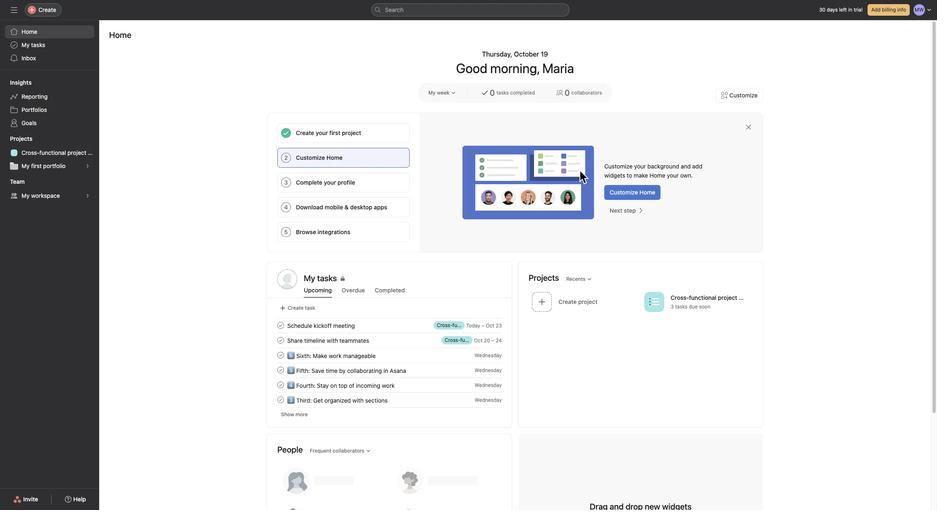 Task type: locate. For each thing, give the bounding box(es) containing it.
with down of
[[352, 397, 364, 404]]

3️⃣
[[287, 397, 295, 404]]

add
[[692, 163, 702, 170]]

cross- inside projects element
[[21, 149, 39, 156]]

my week
[[428, 90, 449, 96]]

plan
[[88, 149, 99, 156], [739, 294, 751, 301]]

0 down maria on the right of the page
[[565, 88, 570, 98]]

0 vertical spatial create
[[38, 6, 56, 13]]

– right today
[[482, 323, 485, 329]]

my down the team
[[21, 192, 30, 199]]

my inside dropdown button
[[428, 90, 436, 96]]

3️⃣ third: get organized with sections
[[287, 397, 388, 404]]

wednesday button for 3️⃣ third: get organized with sections
[[475, 397, 502, 403]]

4 wednesday button from the top
[[475, 397, 502, 403]]

1 wednesday button from the top
[[475, 352, 502, 359]]

Completed checkbox
[[276, 351, 286, 360], [276, 365, 286, 375]]

completed checkbox for 3️⃣
[[276, 395, 286, 405]]

4 completed image from the top
[[276, 395, 286, 405]]

create up the customize home
[[296, 129, 314, 136]]

see details, my workspace image
[[85, 193, 90, 198]]

completed checkbox left schedule
[[276, 321, 286, 331]]

my workspace
[[21, 192, 60, 199]]

completed checkbox for 4️⃣
[[276, 380, 286, 390]]

my first portfolio
[[21, 162, 66, 169]]

create for create
[[38, 6, 56, 13]]

1 vertical spatial 3
[[671, 304, 674, 310]]

home link
[[5, 25, 94, 38]]

customize up "close" icon
[[730, 92, 758, 99]]

work down asana
[[382, 382, 395, 389]]

and
[[681, 163, 691, 170]]

functional inside cross-functional project plan 3 tasks due soon
[[689, 294, 717, 301]]

my tasks link
[[304, 273, 501, 284]]

tasks inside cross-functional project plan 3 tasks due soon
[[675, 304, 688, 310]]

0 horizontal spatial work
[[329, 352, 342, 359]]

in
[[848, 7, 852, 13], [384, 367, 388, 374]]

projects inside dropdown button
[[10, 135, 32, 142]]

0 horizontal spatial functional
[[39, 149, 66, 156]]

customize inside the customize your background and add widgets to make home your own.
[[604, 163, 633, 170]]

3 inside cross-functional project plan 3 tasks due soon
[[671, 304, 674, 310]]

functional inside projects element
[[39, 149, 66, 156]]

create inside button
[[288, 305, 304, 311]]

my inside teams element
[[21, 192, 30, 199]]

0 vertical spatial your
[[316, 129, 328, 136]]

download
[[296, 204, 323, 211]]

today
[[466, 323, 480, 329]]

2
[[284, 154, 288, 161]]

incoming
[[356, 382, 380, 389]]

completed checkbox left '6️⃣'
[[276, 351, 286, 360]]

insights
[[10, 79, 32, 86]]

fifth:
[[296, 367, 310, 374]]

complete your profile
[[296, 179, 355, 186]]

in right left
[[848, 7, 852, 13]]

completed checkbox for 6️⃣
[[276, 351, 286, 360]]

–
[[482, 323, 485, 329], [491, 338, 494, 344]]

completed image
[[276, 321, 286, 331], [276, 336, 286, 346], [276, 351, 286, 360], [276, 395, 286, 405]]

4 wednesday from the top
[[475, 397, 502, 403]]

maria
[[542, 60, 574, 76]]

3
[[284, 179, 288, 186], [671, 304, 674, 310]]

4 completed checkbox from the top
[[276, 395, 286, 405]]

1 horizontal spatial in
[[848, 7, 852, 13]]

customize inside customize home button
[[610, 189, 638, 196]]

1 completed image from the top
[[276, 321, 286, 331]]

customize for customize your background and add widgets to make home your own.
[[604, 163, 633, 170]]

0 vertical spatial collaborators
[[571, 90, 602, 96]]

1 vertical spatial create
[[296, 129, 314, 136]]

1 vertical spatial with
[[352, 397, 364, 404]]

2 wednesday button from the top
[[475, 367, 502, 374]]

your
[[316, 129, 328, 136], [634, 163, 646, 170], [667, 172, 679, 179]]

customize home
[[610, 189, 655, 196]]

1 vertical spatial completed checkbox
[[276, 365, 286, 375]]

3 right the list icon
[[671, 304, 674, 310]]

search list box
[[371, 3, 569, 17]]

create task
[[288, 305, 315, 311]]

oct
[[486, 323, 494, 329], [474, 338, 483, 344]]

oct left 23
[[486, 323, 494, 329]]

3 completed checkbox from the top
[[276, 380, 286, 390]]

tasks
[[31, 41, 45, 48], [497, 90, 509, 96], [675, 304, 688, 310]]

cross-
[[21, 149, 39, 156], [671, 294, 689, 301]]

completed checkbox left 5️⃣ in the left bottom of the page
[[276, 365, 286, 375]]

today – oct 23
[[466, 323, 502, 329]]

0 left tasks completed
[[490, 88, 495, 98]]

wednesday for 3️⃣ third: get organized with sections
[[475, 397, 502, 403]]

0 horizontal spatial cross-
[[21, 149, 39, 156]]

5️⃣
[[287, 367, 295, 374]]

projects down goals
[[10, 135, 32, 142]]

completed image left 4️⃣
[[276, 380, 286, 390]]

my left 'first'
[[21, 162, 30, 169]]

1 vertical spatial your
[[634, 163, 646, 170]]

invite
[[23, 496, 38, 503]]

0 vertical spatial tasks
[[31, 41, 45, 48]]

3 wednesday button from the top
[[475, 382, 502, 388]]

1 horizontal spatial your
[[634, 163, 646, 170]]

functional up soon
[[689, 294, 717, 301]]

cross- up due
[[671, 294, 689, 301]]

0 horizontal spatial with
[[327, 337, 338, 344]]

1 vertical spatial functional
[[689, 294, 717, 301]]

3 left complete
[[284, 179, 288, 186]]

my week button
[[425, 87, 460, 99]]

plan inside projects element
[[88, 149, 99, 156]]

1 horizontal spatial 0
[[565, 88, 570, 98]]

2 completed image from the top
[[276, 380, 286, 390]]

0 horizontal spatial plan
[[88, 149, 99, 156]]

1 completed image from the top
[[276, 365, 286, 375]]

1 horizontal spatial collaborators
[[571, 90, 602, 96]]

1 vertical spatial cross-
[[671, 294, 689, 301]]

0 vertical spatial with
[[327, 337, 338, 344]]

tasks up inbox
[[31, 41, 45, 48]]

24
[[496, 338, 502, 344]]

frequent
[[310, 448, 331, 454]]

0 vertical spatial –
[[482, 323, 485, 329]]

completed image for 6️⃣
[[276, 351, 286, 360]]

1 vertical spatial –
[[491, 338, 494, 344]]

0 horizontal spatial oct
[[474, 338, 483, 344]]

tasks left due
[[675, 304, 688, 310]]

1 horizontal spatial with
[[352, 397, 364, 404]]

upcoming
[[304, 287, 332, 294]]

2 0 from the left
[[565, 88, 570, 98]]

19
[[541, 50, 548, 58]]

1 wednesday from the top
[[475, 352, 502, 359]]

completed image left 5️⃣ in the left bottom of the page
[[276, 365, 286, 375]]

0 vertical spatial cross-
[[21, 149, 39, 156]]

functional for cross-functional project plan 3 tasks due soon
[[689, 294, 717, 301]]

project for cross-functional project plan 3 tasks due soon
[[718, 294, 737, 301]]

customize button
[[716, 88, 763, 103]]

completed image for 5️⃣
[[276, 365, 286, 375]]

0 horizontal spatial projects
[[10, 135, 32, 142]]

first project
[[329, 129, 361, 136]]

people
[[277, 445, 303, 455]]

reporting link
[[5, 90, 94, 103]]

plan inside cross-functional project plan 3 tasks due soon
[[739, 294, 751, 301]]

0 horizontal spatial project
[[67, 149, 86, 156]]

1 horizontal spatial functional
[[689, 294, 717, 301]]

oct 20 – 24
[[474, 338, 502, 344]]

1 horizontal spatial work
[[382, 382, 395, 389]]

soon
[[699, 304, 711, 310]]

1 horizontal spatial 3
[[671, 304, 674, 310]]

2 vertical spatial customize
[[610, 189, 638, 196]]

0 vertical spatial project
[[67, 149, 86, 156]]

kickoff
[[314, 322, 332, 329]]

1 completed checkbox from the top
[[276, 351, 286, 360]]

add profile photo image
[[277, 270, 297, 289]]

your up make
[[634, 163, 646, 170]]

wednesday for 5️⃣ fifth: save time by collaborating in asana
[[475, 367, 502, 374]]

0 vertical spatial completed image
[[276, 365, 286, 375]]

1 horizontal spatial projects
[[529, 273, 559, 283]]

1 completed checkbox from the top
[[276, 321, 286, 331]]

customize up widgets
[[604, 163, 633, 170]]

completed image
[[276, 365, 286, 375], [276, 380, 286, 390]]

Completed checkbox
[[276, 321, 286, 331], [276, 336, 286, 346], [276, 380, 286, 390], [276, 395, 286, 405]]

1 horizontal spatial –
[[491, 338, 494, 344]]

share timeline with teammates
[[287, 337, 369, 344]]

functional
[[39, 149, 66, 156], [689, 294, 717, 301]]

schedule
[[287, 322, 312, 329]]

global element
[[0, 20, 99, 70]]

1 vertical spatial completed image
[[276, 380, 286, 390]]

1 horizontal spatial project
[[718, 294, 737, 301]]

project inside cross-functional project plan 3 tasks due soon
[[718, 294, 737, 301]]

in left asana
[[384, 367, 388, 374]]

next step button
[[604, 203, 650, 218]]

2 completed checkbox from the top
[[276, 365, 286, 375]]

thursday,
[[482, 50, 512, 58]]

1 vertical spatial plan
[[739, 294, 751, 301]]

1 horizontal spatial plan
[[739, 294, 751, 301]]

completed image left 3️⃣
[[276, 395, 286, 405]]

portfolios
[[21, 106, 47, 113]]

customize down the 'to'
[[610, 189, 638, 196]]

0 horizontal spatial collaborators
[[333, 448, 364, 454]]

0 horizontal spatial 0
[[490, 88, 495, 98]]

plan for cross-functional project plan 3 tasks due soon
[[739, 294, 751, 301]]

completed image left "share" in the bottom of the page
[[276, 336, 286, 346]]

1 vertical spatial project
[[718, 294, 737, 301]]

my left 'week'
[[428, 90, 436, 96]]

projects left recents
[[529, 273, 559, 283]]

oct left 20
[[474, 338, 483, 344]]

project for cross-functional project plan
[[67, 149, 86, 156]]

0 horizontal spatial tasks
[[31, 41, 45, 48]]

wednesday button
[[475, 352, 502, 359], [475, 367, 502, 374], [475, 382, 502, 388], [475, 397, 502, 403]]

morning,
[[490, 60, 540, 76]]

0 vertical spatial 3
[[284, 179, 288, 186]]

days
[[827, 7, 838, 13]]

time
[[326, 367, 338, 374]]

2 horizontal spatial tasks
[[675, 304, 688, 310]]

customize inside customize button
[[730, 92, 758, 99]]

0 vertical spatial plan
[[88, 149, 99, 156]]

1 vertical spatial work
[[382, 382, 395, 389]]

download mobile & desktop apps
[[296, 204, 387, 211]]

create left task
[[288, 305, 304, 311]]

1 vertical spatial collaborators
[[333, 448, 364, 454]]

1 vertical spatial tasks
[[497, 90, 509, 96]]

collaborators right frequent
[[333, 448, 364, 454]]

projects
[[10, 135, 32, 142], [529, 273, 559, 283]]

1 vertical spatial projects
[[529, 273, 559, 283]]

2 vertical spatial create
[[288, 305, 304, 311]]

cross- inside cross-functional project plan 3 tasks due soon
[[671, 294, 689, 301]]

your down background
[[667, 172, 679, 179]]

my tasks
[[21, 41, 45, 48]]

my for my week
[[428, 90, 436, 96]]

0 vertical spatial functional
[[39, 149, 66, 156]]

tasks left completed
[[497, 90, 509, 96]]

completed image for 4️⃣
[[276, 380, 286, 390]]

cross-functional project plan link
[[5, 146, 99, 160]]

– left 24
[[491, 338, 494, 344]]

wednesday for 4️⃣ fourth: stay on top of incoming work
[[475, 382, 502, 388]]

tasks inside global element
[[31, 41, 45, 48]]

next
[[610, 207, 622, 214]]

my up inbox
[[21, 41, 30, 48]]

create for create task
[[288, 305, 304, 311]]

customize your background and add widgets to make home your own.
[[604, 163, 702, 179]]

1 horizontal spatial cross-
[[671, 294, 689, 301]]

create inside 'dropdown button'
[[38, 6, 56, 13]]

cross- up 'first'
[[21, 149, 39, 156]]

0 vertical spatial customize
[[730, 92, 758, 99]]

1 vertical spatial customize
[[604, 163, 633, 170]]

completed
[[510, 90, 535, 96]]

work
[[329, 352, 342, 359], [382, 382, 395, 389]]

1 0 from the left
[[490, 88, 495, 98]]

goals link
[[5, 117, 94, 130]]

collaborators down maria on the right of the page
[[571, 90, 602, 96]]

1 vertical spatial in
[[384, 367, 388, 374]]

0 vertical spatial projects
[[10, 135, 32, 142]]

manageable
[[343, 352, 376, 359]]

completed checkbox left "share" in the bottom of the page
[[276, 336, 286, 346]]

completed image for 3️⃣
[[276, 395, 286, 405]]

completed
[[375, 287, 405, 294]]

2 horizontal spatial your
[[667, 172, 679, 179]]

completed checkbox left 4️⃣
[[276, 380, 286, 390]]

completed checkbox left 3️⃣
[[276, 395, 286, 405]]

close image
[[745, 124, 752, 131]]

2 completed image from the top
[[276, 336, 286, 346]]

see details, my first portfolio image
[[85, 164, 90, 169]]

3 wednesday from the top
[[475, 382, 502, 388]]

2 wednesday from the top
[[475, 367, 502, 374]]

3 completed image from the top
[[276, 351, 286, 360]]

my for my tasks
[[21, 41, 30, 48]]

with up 6️⃣ sixth: make work manageable
[[327, 337, 338, 344]]

my inside global element
[[21, 41, 30, 48]]

1 vertical spatial oct
[[474, 338, 483, 344]]

recents button
[[563, 273, 596, 285]]

create up home link
[[38, 6, 56, 13]]

2 completed checkbox from the top
[[276, 336, 286, 346]]

my for my first portfolio
[[21, 162, 30, 169]]

completed image left schedule
[[276, 321, 286, 331]]

your left the first project
[[316, 129, 328, 136]]

1 horizontal spatial oct
[[486, 323, 494, 329]]

my for my workspace
[[21, 192, 30, 199]]

collaborators inside "dropdown button"
[[333, 448, 364, 454]]

home inside button
[[640, 189, 655, 196]]

0 vertical spatial completed checkbox
[[276, 351, 286, 360]]

completed image left '6️⃣'
[[276, 351, 286, 360]]

projects element
[[0, 131, 99, 174]]

wednesday button for 4️⃣ fourth: stay on top of incoming work
[[475, 382, 502, 388]]

my inside projects element
[[21, 162, 30, 169]]

0 horizontal spatial –
[[482, 323, 485, 329]]

functional up portfolio
[[39, 149, 66, 156]]

0 horizontal spatial your
[[316, 129, 328, 136]]

2 vertical spatial tasks
[[675, 304, 688, 310]]

work right make
[[329, 352, 342, 359]]



Task type: describe. For each thing, give the bounding box(es) containing it.
inbox
[[21, 55, 36, 62]]

customize for customize
[[730, 92, 758, 99]]

due
[[689, 304, 698, 310]]

by
[[339, 367, 346, 374]]

4
[[284, 204, 288, 211]]

cross- for cross-functional project plan
[[21, 149, 39, 156]]

add billing info button
[[868, 4, 910, 16]]

search button
[[371, 3, 569, 17]]

team
[[10, 178, 25, 185]]

6️⃣
[[287, 352, 295, 359]]

create project
[[559, 298, 598, 305]]

insights element
[[0, 75, 99, 131]]

save
[[312, 367, 324, 374]]

0 horizontal spatial 3
[[284, 179, 288, 186]]

home inside global element
[[21, 28, 37, 35]]

my tasks link
[[5, 38, 94, 52]]

recents
[[566, 276, 586, 282]]

add billing info
[[871, 7, 906, 13]]

projects button
[[0, 135, 32, 143]]

make
[[313, 352, 327, 359]]

5️⃣ fifth: save time by collaborating in asana
[[287, 367, 406, 374]]

cross- for cross-functional project plan 3 tasks due soon
[[671, 294, 689, 301]]

30 days left in trial
[[819, 7, 863, 13]]

6️⃣ sixth: make work manageable
[[287, 352, 376, 359]]

my first portfolio link
[[5, 160, 94, 173]]

timeline
[[304, 337, 325, 344]]

first
[[31, 162, 42, 169]]

home inside the customize your background and add widgets to make home your own.
[[650, 172, 665, 179]]

help
[[73, 496, 86, 503]]

more
[[296, 412, 308, 418]]

team button
[[0, 178, 25, 186]]

of
[[349, 382, 354, 389]]

portfolios link
[[5, 103, 94, 117]]

left
[[839, 7, 847, 13]]

5
[[284, 229, 288, 236]]

functional for cross-functional project plan
[[39, 149, 66, 156]]

inbox link
[[5, 52, 94, 65]]

next step
[[610, 207, 636, 214]]

top
[[339, 382, 347, 389]]

your for first project
[[316, 129, 328, 136]]

third:
[[296, 397, 312, 404]]

desktop apps
[[350, 204, 387, 211]]

portfolio
[[43, 162, 66, 169]]

teams element
[[0, 174, 99, 204]]

list image
[[649, 297, 659, 307]]

my workspace link
[[5, 189, 94, 203]]

completed checkbox for 5️⃣
[[276, 365, 286, 375]]

complete
[[296, 179, 322, 186]]

sections
[[365, 397, 388, 404]]

0 vertical spatial oct
[[486, 323, 494, 329]]

show
[[281, 412, 294, 418]]

customize for customize home
[[610, 189, 638, 196]]

widgets
[[604, 172, 625, 179]]

step
[[624, 207, 636, 214]]

tasks completed
[[497, 90, 535, 96]]

goals
[[21, 119, 37, 127]]

0 horizontal spatial in
[[384, 367, 388, 374]]

organized
[[325, 397, 351, 404]]

create project link
[[529, 289, 641, 316]]

asana
[[390, 367, 406, 374]]

show more button
[[277, 409, 312, 421]]

wednesday button for 6️⃣ sixth: make work manageable
[[475, 352, 502, 359]]

fourth:
[[296, 382, 315, 389]]

customize home button
[[604, 185, 661, 200]]

billing
[[882, 7, 896, 13]]

show more
[[281, 412, 308, 418]]

create for create your first project
[[296, 129, 314, 136]]

own.
[[680, 172, 693, 179]]

completed checkbox for share
[[276, 336, 286, 346]]

thursday, october 19 good morning, maria
[[456, 50, 574, 76]]

browse integrations
[[296, 229, 350, 236]]

meeting
[[333, 322, 355, 329]]

completed image for schedule
[[276, 321, 286, 331]]

collaborating
[[347, 367, 382, 374]]

good
[[456, 60, 487, 76]]

wednesday button for 5️⃣ fifth: save time by collaborating in asana
[[475, 367, 502, 374]]

october
[[514, 50, 539, 58]]

completed checkbox for schedule
[[276, 321, 286, 331]]

your profile
[[324, 179, 355, 186]]

background
[[648, 163, 679, 170]]

hide sidebar image
[[11, 7, 17, 13]]

your for background
[[634, 163, 646, 170]]

teammates
[[340, 337, 369, 344]]

1 horizontal spatial tasks
[[497, 90, 509, 96]]

0 for collaborators
[[565, 88, 570, 98]]

sixth:
[[296, 352, 311, 359]]

completed image for share
[[276, 336, 286, 346]]

overdue button
[[342, 287, 365, 298]]

task
[[305, 305, 315, 311]]

0 vertical spatial in
[[848, 7, 852, 13]]

wednesday for 6️⃣ sixth: make work manageable
[[475, 352, 502, 359]]

0 vertical spatial work
[[329, 352, 342, 359]]

create your first project
[[296, 129, 361, 136]]

insights button
[[0, 79, 32, 87]]

customize home
[[296, 154, 343, 161]]

0 for tasks completed
[[490, 88, 495, 98]]

2 vertical spatial your
[[667, 172, 679, 179]]

help button
[[60, 492, 91, 507]]

reporting
[[21, 93, 48, 100]]

plan for cross-functional project plan
[[88, 149, 99, 156]]

upcoming button
[[304, 287, 332, 298]]

4️⃣ fourth: stay on top of incoming work
[[287, 382, 395, 389]]

search
[[385, 6, 404, 13]]

make
[[634, 172, 648, 179]]

create button
[[25, 3, 62, 17]]

stay
[[317, 382, 329, 389]]

my tasks
[[304, 274, 337, 283]]

frequent collaborators
[[310, 448, 364, 454]]



Task type: vqa. For each thing, say whether or not it's contained in the screenshot.
Projects dropdown button
yes



